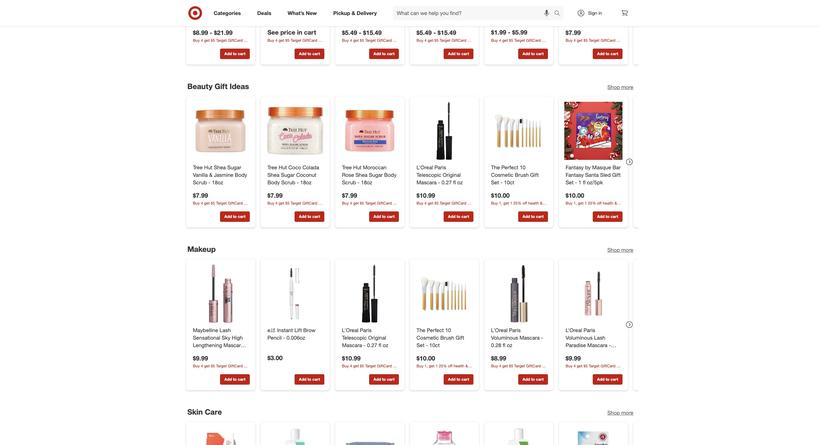Task type: describe. For each thing, give the bounding box(es) containing it.
voluminous for mascara
[[565, 335, 592, 342]]

fl inside 'fantasy by masque bar fantasy santa sled gift set - 1 fl oz/5pk'
[[583, 179, 585, 186]]

l'oreal paris voluminous mascara - 0.28 fl oz link
[[491, 327, 547, 350]]

$3.00
[[267, 355, 282, 362]]

oz inside 'l'oreal paris voluminous lash paradise mascara - 0.28 fl oz $9.99 buy 4 get $5 target giftcard on beauty & personal care'
[[581, 350, 587, 357]]

target inside $8.99 - $21.99 buy 4 get $5 target giftcard on beauty & personal care
[[216, 38, 227, 43]]

shop for care
[[607, 410, 620, 417]]

skin inside cerave foaming face wash, facial cleanser for normal to oily skin
[[459, 16, 469, 23]]

buy inside $8.99 - $21.99 buy 4 get $5 target giftcard on beauty & personal care
[[193, 38, 200, 43]]

0 horizontal spatial off
[[448, 364, 452, 369]]

0 vertical spatial 0.27
[[441, 179, 452, 186]]

tree hut coco colada shea sugar coconut body scrub - 18oz
[[267, 164, 319, 186]]

e.l.f. instant lift brow pencil - 0.006oz link
[[267, 327, 323, 342]]

patch
[[193, 9, 206, 15]]

facial inside makeup remover facial wipes - up & up™
[[491, 9, 504, 15]]

$8.99 for buy
[[491, 355, 506, 362]]

0 horizontal spatial sets
[[436, 370, 444, 375]]

$10.00 buy 1, get 1 25% off health & beauty gift sets for buy 1, get 1 25% off health & beauty gift sets button related to fantasy by masque bar fantasy santa sled gift set - 1 fl oz/5pk link
[[565, 192, 617, 212]]

foaming
[[434, 1, 455, 8]]

1 horizontal spatial l'oreal paris telescopic original mascara - 0.27 fl oz link
[[416, 164, 472, 186]]

sky
[[222, 335, 230, 342]]

mint
[[301, 1, 311, 8]]

delivery
[[357, 10, 377, 16]]

scrub inside tree hut moroccan rose shea sugar body scrub - 18oz
[[342, 179, 356, 186]]

l'oreal inside 'l'oreal paris voluminous lash paradise mascara - 0.28 fl oz $9.99 buy 4 get $5 target giftcard on beauty & personal care'
[[565, 328, 582, 334]]

$5.99
[[512, 28, 527, 36]]

wash,
[[416, 9, 430, 15]]

pickup & delivery
[[333, 10, 377, 16]]

1 horizontal spatial 10ct
[[504, 179, 514, 186]]

cerave for facial
[[416, 1, 433, 8]]

0 horizontal spatial the perfect 10 cosmetic brush gift set - 10ct link
[[416, 327, 472, 350]]

instant
[[277, 328, 293, 334]]

paris inside 'l'oreal paris voluminous lash paradise mascara - 0.28 fl oz $9.99 buy 4 get $5 target giftcard on beauty & personal care'
[[583, 328, 595, 334]]

2 more from the top
[[621, 247, 633, 254]]

$10.99 for l'oreal paris telescopic original mascara - 0.27 fl oz link to the bottom
[[342, 355, 360, 362]]

l'oreal paris voluminous lash paradise mascara - 0.28 fl oz $9.99 buy 4 get $5 target giftcard on beauty & personal care
[[565, 328, 621, 375]]

shop for gift
[[607, 84, 620, 91]]

1 horizontal spatial cosmetic
[[491, 172, 513, 178]]

giftcard inside $8.99 buy 4 get $5 target giftcard on beauty & personal care
[[526, 364, 541, 369]]

original for rightmost l'oreal paris telescopic original mascara - 0.27 fl oz link
[[443, 172, 461, 178]]

rose
[[342, 172, 354, 178]]

oz inside maybelline lash sensational sky high lengthening mascara - 0.24 fl oz $9.99 buy 4 get $5 target giftcard on beauty & personal care
[[209, 350, 214, 357]]

hero cosmetics mighty patch original acne pimple patches link
[[193, 1, 248, 23]]

buy 4 get $5 target giftcard on beauty & personal care button for hero cosmetics mighty patch original acne pimple patches link
[[193, 38, 250, 48]]

mascara inside 'l'oreal paris voluminous lash paradise mascara - 0.28 fl oz $9.99 buy 4 get $5 target giftcard on beauty & personal care'
[[587, 343, 607, 349]]

1 vertical spatial tree hut shea sugar vanilla & jasmine body scrub - 18oz
[[193, 164, 247, 186]]

on inside 'l'oreal paris voluminous lash paradise mascara - 0.28 fl oz $9.99 buy 4 get $5 target giftcard on beauty & personal care'
[[616, 364, 621, 369]]

moisturizing
[[356, 9, 384, 15]]

see
[[267, 28, 278, 36]]

- inside makeup remover facial wipes - up & up™
[[522, 9, 524, 15]]

deals link
[[252, 6, 279, 20]]

care inside $8.99 buy 4 get $5 target giftcard on beauty & personal care
[[524, 370, 532, 375]]

buy inside 'l'oreal paris voluminous lash paradise mascara - 0.28 fl oz $9.99 buy 4 get $5 target giftcard on beauty & personal care'
[[565, 364, 572, 369]]

pimple
[[193, 16, 209, 23]]

brush for the leftmost the perfect 10 cosmetic brush gift set - 10ct link
[[440, 335, 454, 342]]

0 horizontal spatial $10.00
[[416, 355, 435, 362]]

makeup for makeup remover facial wipes - up & up™
[[491, 1, 510, 8]]

l'oreal for l'oreal paris telescopic original mascara - 0.27 fl oz link to the bottom
[[342, 328, 358, 334]]

cerave daily face and body moisturizing lotion for normal to dry skin - fragrance free
[[342, 1, 394, 38]]

coco
[[288, 164, 301, 171]]

fantasy by masque bar fantasy santa sled gift set - 1 fl oz/5pk
[[565, 164, 621, 186]]

listerine cool mint antiseptic mouthwash link
[[267, 1, 323, 16]]

listerine
[[267, 1, 287, 8]]

0 vertical spatial vanilla
[[565, 9, 580, 15]]

telescopic for l'oreal paris telescopic original mascara - 0.27 fl oz link to the bottom
[[342, 335, 367, 342]]

1 horizontal spatial tree hut shea sugar vanilla & jasmine body scrub - 18oz
[[565, 1, 620, 23]]

1 horizontal spatial 25%
[[513, 201, 521, 206]]

$9.99 inside maybelline lash sensational sky high lengthening mascara - 0.24 fl oz $9.99 buy 4 get $5 target giftcard on beauty & personal care
[[193, 355, 208, 362]]

0 horizontal spatial the
[[416, 328, 425, 334]]

2 horizontal spatial $10.00
[[565, 192, 584, 199]]

shop more button for gift
[[607, 84, 633, 91]]

0 horizontal spatial skin
[[187, 408, 203, 417]]

1 vertical spatial vanilla
[[193, 172, 208, 178]]

care inside 'l'oreal paris voluminous lash paradise mascara - 0.28 fl oz $9.99 buy 4 get $5 target giftcard on beauty & personal care'
[[599, 370, 606, 375]]

1 horizontal spatial tree hut shea sugar vanilla & jasmine body scrub - 18oz link
[[565, 1, 621, 23]]

buy inside maybelline lash sensational sky high lengthening mascara - 0.24 fl oz $9.99 buy 4 get $5 target giftcard on beauty & personal care
[[193, 364, 200, 369]]

1 horizontal spatial off
[[522, 201, 527, 206]]

more for care
[[621, 410, 633, 417]]

fragrance
[[367, 24, 390, 30]]

$5 inside $8.99 buy 4 get $5 target giftcard on beauty & personal care
[[509, 364, 513, 369]]

in inside the sign in link
[[598, 10, 602, 16]]

$1.99 - $5.99
[[491, 28, 527, 36]]

1 vertical spatial 10ct
[[429, 343, 440, 349]]

personal inside 'l'oreal paris voluminous lash paradise mascara - 0.28 fl oz $9.99 buy 4 get $5 target giftcard on beauty & personal care'
[[582, 370, 597, 375]]

facial inside cerave foaming face wash, facial cleanser for normal to oily skin
[[432, 9, 445, 15]]

what's new
[[288, 10, 317, 16]]

personal inside $8.99 buy 4 get $5 target giftcard on beauty & personal care
[[508, 370, 523, 375]]

mighty
[[232, 1, 248, 8]]

$1.99
[[491, 28, 506, 36]]

cleanser
[[447, 9, 468, 15]]

body inside cerave daily face and body moisturizing lotion for normal to dry skin - fragrance free
[[342, 9, 354, 15]]

giftcard inside maybelline lash sensational sky high lengthening mascara - 0.24 fl oz $9.99 buy 4 get $5 target giftcard on beauty & personal care
[[228, 364, 243, 369]]

0 vertical spatial the perfect 10 cosmetic brush gift set - 10ct link
[[491, 164, 547, 186]]

shop more button for care
[[607, 410, 633, 418]]

- inside 'fantasy by masque bar fantasy santa sled gift set - 1 fl oz/5pk'
[[575, 179, 577, 186]]

tree hut moroccan rose shea sugar body scrub - 18oz
[[342, 164, 396, 186]]

1 vertical spatial tree hut shea sugar vanilla & jasmine body scrub - 18oz link
[[193, 164, 248, 186]]

cerave foaming face wash, facial cleanser for normal to oily skin
[[416, 1, 469, 23]]

paris inside the 'l'oreal paris voluminous mascara - 0.28 fl oz'
[[509, 328, 521, 334]]

1 horizontal spatial $10.00
[[491, 192, 510, 199]]

masque
[[592, 164, 611, 171]]

up™
[[538, 9, 546, 15]]

cerave for body
[[342, 1, 358, 8]]

& inside maybelline lash sensational sky high lengthening mascara - 0.24 fl oz $9.99 buy 4 get $5 target giftcard on beauty & personal care
[[206, 370, 208, 375]]

pickup & delivery link
[[328, 6, 385, 20]]

1 vertical spatial cosmetic
[[416, 335, 439, 342]]

1 horizontal spatial 1,
[[499, 201, 502, 206]]

cool
[[289, 1, 300, 8]]

e.l.f.
[[267, 328, 275, 334]]

0 horizontal spatial jasmine
[[214, 172, 233, 178]]

buy 4 get $5 target giftcard on beauty & personal care button for cerave daily face and body moisturizing lotion for normal to dry skin - fragrance free link
[[342, 38, 399, 48]]

buy 1, get 1 25% off health & beauty gift sets button for top the perfect 10 cosmetic brush gift set - 10ct link
[[491, 201, 548, 212]]

giftcard inside $8.99 - $21.99 buy 4 get $5 target giftcard on beauty & personal care
[[228, 38, 243, 43]]

body inside tree hut moroccan rose shea sugar body scrub - 18oz
[[384, 172, 396, 178]]

coconut
[[296, 172, 316, 178]]

l'oreal paris telescopic original mascara - 0.27 fl oz for l'oreal paris telescopic original mascara - 0.27 fl oz link to the bottom
[[342, 328, 388, 349]]

care inside maybelline lash sensational sky high lengthening mascara - 0.24 fl oz $9.99 buy 4 get $5 target giftcard on beauty & personal care
[[226, 370, 233, 375]]

hut inside tree hut moroccan rose shea sugar body scrub - 18oz
[[353, 164, 361, 171]]

what's
[[288, 10, 304, 16]]

1 vertical spatial l'oreal paris telescopic original mascara - 0.27 fl oz link
[[342, 327, 397, 350]]

1 horizontal spatial sets
[[511, 207, 518, 212]]

on inside maybelline lash sensational sky high lengthening mascara - 0.24 fl oz $9.99 buy 4 get $5 target giftcard on beauty & personal care
[[244, 364, 248, 369]]

fl inside the 'l'oreal paris voluminous mascara - 0.28 fl oz'
[[503, 343, 505, 349]]

$9.99 inside 'l'oreal paris voluminous lash paradise mascara - 0.28 fl oz $9.99 buy 4 get $5 target giftcard on beauty & personal care'
[[565, 355, 581, 362]]

care
[[205, 408, 222, 417]]

1 vertical spatial the perfect 10 cosmetic brush gift set - 10ct
[[416, 328, 464, 349]]

2 horizontal spatial 25%
[[588, 201, 596, 206]]

maybelline lash sensational sky high lengthening mascara - 0.24 fl oz link
[[193, 327, 248, 357]]

perfect for the leftmost the perfect 10 cosmetic brush gift set - 10ct link
[[427, 328, 444, 334]]

hero
[[193, 1, 204, 8]]

fantasy by masque bar fantasy santa sled gift set - 1 fl oz/5pk link
[[565, 164, 621, 186]]

price
[[280, 28, 295, 36]]

0.006oz
[[286, 335, 305, 342]]

target inside maybelline lash sensational sky high lengthening mascara - 0.24 fl oz $9.99 buy 4 get $5 target giftcard on beauty & personal care
[[216, 364, 227, 369]]

buy 1, get 1 25% off health & beauty gift sets button for the leftmost the perfect 10 cosmetic brush gift set - 10ct link
[[416, 364, 473, 375]]

health for top the perfect 10 cosmetic brush gift set - 10ct link
[[528, 201, 539, 206]]

high
[[232, 335, 243, 342]]

beauty gift ideas
[[187, 82, 249, 91]]

original for l'oreal paris telescopic original mascara - 0.27 fl oz link to the bottom
[[368, 335, 386, 342]]

1 inside 'fantasy by masque bar fantasy santa sled gift set - 1 fl oz/5pk'
[[578, 179, 581, 186]]

for inside cerave daily face and body moisturizing lotion for normal to dry skin - fragrance free
[[358, 16, 364, 23]]

giftcard inside 'l'oreal paris voluminous lash paradise mascara - 0.28 fl oz $9.99 buy 4 get $5 target giftcard on beauty & personal care'
[[600, 364, 615, 369]]

lift
[[294, 328, 302, 334]]

buy 4 get $5 target giftcard on beauty & personal care button for tree hut coco colada shea sugar coconut body scrub - 18oz link
[[267, 201, 324, 212]]

buy 4 get $5 target giftcard on beauty & personal care button for cerave foaming face wash, facial cleanser for normal to oily skin link
[[416, 38, 473, 48]]

oz inside the 'l'oreal paris voluminous mascara - 0.28 fl oz'
[[507, 343, 512, 349]]

get inside 'l'oreal paris voluminous lash paradise mascara - 0.28 fl oz $9.99 buy 4 get $5 target giftcard on beauty & personal care'
[[577, 364, 582, 369]]

1 horizontal spatial the perfect 10 cosmetic brush gift set - 10ct
[[491, 164, 539, 186]]

wipes
[[506, 9, 520, 15]]

health for fantasy by masque bar fantasy santa sled gift set - 1 fl oz/5pk link
[[603, 201, 613, 206]]

target inside $8.99 buy 4 get $5 target giftcard on beauty & personal care
[[514, 364, 525, 369]]

mouthwash
[[292, 9, 319, 15]]

search button
[[551, 6, 567, 22]]

$15.49 for normal
[[363, 28, 382, 36]]

0 horizontal spatial 0.27
[[367, 343, 377, 349]]

sign
[[588, 10, 597, 16]]

sugar inside tree hut coco colada shea sugar coconut body scrub - 18oz
[[281, 172, 295, 178]]

body inside tree hut coco colada shea sugar coconut body scrub - 18oz
[[267, 179, 280, 186]]

remover
[[511, 1, 532, 8]]

lash inside 'l'oreal paris voluminous lash paradise mascara - 0.28 fl oz $9.99 buy 4 get $5 target giftcard on beauty & personal care'
[[594, 335, 605, 342]]

l'oreal paris voluminous mascara - 0.28 fl oz
[[491, 328, 543, 349]]

4 inside $8.99 - $21.99 buy 4 get $5 target giftcard on beauty & personal care
[[201, 38, 203, 43]]

patches
[[210, 16, 229, 23]]

brush for top the perfect 10 cosmetic brush gift set - 10ct link
[[515, 172, 529, 178]]

get inside maybelline lash sensational sky high lengthening mascara - 0.24 fl oz $9.99 buy 4 get $5 target giftcard on beauty & personal care
[[204, 364, 210, 369]]

- inside 'l'oreal paris voluminous lash paradise mascara - 0.28 fl oz $9.99 buy 4 get $5 target giftcard on beauty & personal care'
[[609, 343, 611, 349]]

$5 inside 'l'oreal paris voluminous lash paradise mascara - 0.28 fl oz $9.99 buy 4 get $5 target giftcard on beauty & personal care'
[[583, 364, 588, 369]]

categories
[[214, 10, 241, 16]]

tree inside tree hut coco colada shea sugar coconut body scrub - 18oz
[[267, 164, 277, 171]]

beauty inside $8.99 - $21.99 buy 4 get $5 target giftcard on beauty & personal care
[[193, 43, 205, 48]]

2 fantasy from the top
[[565, 172, 584, 178]]

on inside $8.99 - $21.99 buy 4 get $5 target giftcard on beauty & personal care
[[244, 38, 248, 43]]

$10.00 buy 1, get 1 25% off health & beauty gift sets for top the perfect 10 cosmetic brush gift set - 10ct link buy 1, get 1 25% off health & beauty gift sets button
[[491, 192, 542, 212]]

shea inside tree hut moroccan rose shea sugar body scrub - 18oz
[[355, 172, 367, 178]]

lotion
[[342, 16, 356, 23]]

ideas
[[229, 82, 249, 91]]

10 for top the perfect 10 cosmetic brush gift set - 10ct link
[[520, 164, 525, 171]]

daily
[[360, 1, 371, 8]]

oz/5pk
[[587, 179, 603, 186]]

$8.99 for -
[[193, 28, 208, 36]]

0 vertical spatial the
[[491, 164, 500, 171]]

voluminous for 0.28
[[491, 335, 518, 342]]

colada
[[302, 164, 319, 171]]

deals
[[257, 10, 271, 16]]

cerave foaming face wash, facial cleanser for normal to oily skin link
[[416, 1, 472, 23]]

tree hut coco colada shea sugar coconut body scrub - 18oz link
[[267, 164, 323, 186]]

on inside $8.99 buy 4 get $5 target giftcard on beauty & personal care
[[542, 364, 546, 369]]

by
[[585, 164, 591, 171]]

sensational
[[193, 335, 220, 342]]

get inside $8.99 - $21.99 buy 4 get $5 target giftcard on beauty & personal care
[[204, 38, 210, 43]]

fl inside maybelline lash sensational sky high lengthening mascara - 0.24 fl oz $9.99 buy 4 get $5 target giftcard on beauty & personal care
[[204, 350, 207, 357]]

- inside the 'l'oreal paris voluminous mascara - 0.28 fl oz'
[[541, 335, 543, 342]]

brow
[[303, 328, 315, 334]]

sign in
[[588, 10, 602, 16]]

4 inside $8.99 buy 4 get $5 target giftcard on beauty & personal care
[[499, 364, 501, 369]]

$10.99 for rightmost l'oreal paris telescopic original mascara - 0.27 fl oz link
[[416, 192, 435, 199]]

0.28 inside the 'l'oreal paris voluminous mascara - 0.28 fl oz'
[[491, 343, 501, 349]]

$5 inside maybelline lash sensational sky high lengthening mascara - 0.24 fl oz $9.99 buy 4 get $5 target giftcard on beauty & personal care
[[211, 364, 215, 369]]

face for cleanser
[[456, 1, 467, 8]]

to inside cerave foaming face wash, facial cleanser for normal to oily skin
[[443, 16, 447, 23]]

pencil
[[267, 335, 281, 342]]

beauty inside maybelline lash sensational sky high lengthening mascara - 0.24 fl oz $9.99 buy 4 get $5 target giftcard on beauty & personal care
[[193, 370, 205, 375]]

pickup
[[333, 10, 350, 16]]

skin care
[[187, 408, 222, 417]]



Task type: vqa. For each thing, say whether or not it's contained in the screenshot.


Task type: locate. For each thing, give the bounding box(es) containing it.
normal inside cerave foaming face wash, facial cleanser for normal to oily skin
[[424, 16, 441, 23]]

lash
[[219, 328, 231, 334], [594, 335, 605, 342]]

$15.49 down delivery
[[363, 28, 382, 36]]

shea
[[586, 1, 598, 8], [214, 164, 226, 171], [267, 172, 279, 178], [355, 172, 367, 178]]

set inside 'fantasy by masque bar fantasy santa sled gift set - 1 fl oz/5pk'
[[565, 179, 573, 186]]

normal down wash,
[[424, 16, 441, 23]]

facial down foaming
[[432, 9, 445, 15]]

0 horizontal spatial original
[[208, 9, 226, 15]]

2 vertical spatial skin
[[187, 408, 203, 417]]

1 vertical spatial shop more button
[[607, 247, 633, 254]]

3 shop from the top
[[607, 410, 620, 417]]

0 horizontal spatial buy 1, get 1 25% off health & beauty gift sets button
[[416, 364, 473, 375]]

- inside cerave daily face and body moisturizing lotion for normal to dry skin - fragrance free
[[363, 24, 365, 30]]

0 horizontal spatial cosmetic
[[416, 335, 439, 342]]

18oz
[[584, 16, 596, 23], [212, 179, 223, 186], [300, 179, 311, 186], [361, 179, 372, 186]]

1 cerave from the left
[[342, 1, 358, 8]]

0 vertical spatial cosmetic
[[491, 172, 513, 178]]

1 horizontal spatial original
[[368, 335, 386, 342]]

buy 1, get 1 25% off health & beauty gift sets button for fantasy by masque bar fantasy santa sled gift set - 1 fl oz/5pk link
[[565, 201, 622, 212]]

2 normal from the left
[[424, 16, 441, 23]]

voluminous inside 'l'oreal paris voluminous lash paradise mascara - 0.28 fl oz $9.99 buy 4 get $5 target giftcard on beauty & personal care'
[[565, 335, 592, 342]]

1 horizontal spatial $5.49 - $15.49 buy 4 get $5 target giftcard on beauty & personal care
[[416, 28, 472, 48]]

$8.99 - $21.99 buy 4 get $5 target giftcard on beauty & personal care
[[193, 28, 248, 48]]

scrub
[[565, 16, 580, 23], [193, 179, 207, 186], [281, 179, 295, 186], [342, 179, 356, 186]]

buy 4 get $5 target giftcard on beauty & personal care button for "l'oreal paris voluminous mascara - 0.28 fl oz" link
[[491, 364, 548, 375]]

2 cerave from the left
[[416, 1, 433, 8]]

1
[[578, 179, 581, 186], [510, 201, 512, 206], [585, 201, 587, 206], [435, 364, 438, 369]]

search
[[551, 10, 567, 17]]

1 vertical spatial shop more
[[607, 247, 633, 254]]

1 horizontal spatial skin
[[351, 24, 362, 30]]

face up cleanser
[[456, 1, 467, 8]]

sets
[[511, 207, 518, 212], [585, 207, 593, 212], [436, 370, 444, 375]]

l'oreal paris telescopic original mascara - 0.27 fl oz image
[[415, 102, 473, 160], [415, 102, 473, 160], [341, 265, 399, 323], [341, 265, 399, 323]]

2 vertical spatial shop
[[607, 410, 620, 417]]

2 horizontal spatial $10.00 buy 1, get 1 25% off health & beauty gift sets
[[565, 192, 617, 212]]

gift for fantasy by masque bar fantasy santa sled gift set - 1 fl oz/5pk link
[[579, 207, 584, 212]]

0.24
[[193, 350, 203, 357]]

hero cosmetics mighty patch original acne pimple patches
[[193, 1, 248, 23]]

skin left 'care'
[[187, 408, 203, 417]]

makeup remover facial wipes - up & up™ image
[[341, 428, 399, 446], [341, 428, 399, 446]]

2 $5.49 from the left
[[416, 28, 432, 36]]

1 for from the left
[[358, 16, 364, 23]]

0.28 down paradise
[[565, 350, 576, 357]]

free
[[342, 31, 352, 38]]

makeup remover facial wipes - up & up™ link
[[491, 1, 547, 16]]

& inside $8.99 buy 4 get $5 target giftcard on beauty & personal care
[[504, 370, 507, 375]]

personal inside maybelline lash sensational sky high lengthening mascara - 0.24 fl oz $9.99 buy 4 get $5 target giftcard on beauty & personal care
[[209, 370, 225, 375]]

tree hut moroccan rose shea sugar body scrub - 18oz image
[[341, 102, 399, 160], [341, 102, 399, 160]]

0 vertical spatial jasmine
[[586, 9, 606, 15]]

$5
[[211, 38, 215, 43], [360, 38, 364, 43], [434, 38, 438, 43], [583, 38, 588, 43], [211, 201, 215, 206], [285, 201, 289, 206], [360, 201, 364, 206], [211, 364, 215, 369], [509, 364, 513, 369], [583, 364, 588, 369]]

18oz inside tree hut moroccan rose shea sugar body scrub - 18oz
[[361, 179, 372, 186]]

0 horizontal spatial 10ct
[[429, 343, 440, 349]]

$5.49 - $15.49 buy 4 get $5 target giftcard on beauty & personal care for to
[[416, 28, 472, 48]]

0 vertical spatial skin
[[459, 16, 469, 23]]

$5.49 - $15.49 buy 4 get $5 target giftcard on beauty & personal care
[[342, 28, 397, 48], [416, 28, 472, 48]]

jasmine
[[586, 9, 606, 15], [214, 172, 233, 178]]

cerave up wash,
[[416, 1, 433, 8]]

perfect for top the perfect 10 cosmetic brush gift set - 10ct link
[[501, 164, 518, 171]]

cerave inside cerave foaming face wash, facial cleanser for normal to oily skin
[[416, 1, 433, 8]]

skin
[[459, 16, 469, 23], [351, 24, 362, 30], [187, 408, 203, 417]]

maybelline lash sensational sky high lengthening mascara - 0.24 fl oz $9.99 buy 4 get $5 target giftcard on beauty & personal care
[[193, 328, 248, 375]]

1 vertical spatial original
[[443, 172, 461, 178]]

gift inside 'fantasy by masque bar fantasy santa sled gift set - 1 fl oz/5pk'
[[612, 172, 621, 178]]

buy 4 get $5 target giftcard on beauty & personal care button for tree hut moroccan rose shea sugar body scrub - 18oz link
[[342, 201, 399, 212]]

face inside cerave daily face and body moisturizing lotion for normal to dry skin - fragrance free
[[373, 1, 384, 8]]

& inside makeup remover facial wipes - up & up™
[[533, 9, 536, 15]]

1 horizontal spatial voluminous
[[565, 335, 592, 342]]

set for top the perfect 10 cosmetic brush gift set - 10ct link
[[491, 179, 499, 186]]

2 $9.99 from the left
[[565, 355, 581, 362]]

1 horizontal spatial cerave
[[416, 1, 433, 8]]

l'oreal
[[416, 164, 433, 171], [342, 328, 358, 334], [491, 328, 507, 334], [565, 328, 582, 334]]

original
[[208, 9, 226, 15], [443, 172, 461, 178], [368, 335, 386, 342]]

voluminous up paradise
[[565, 335, 592, 342]]

$5 inside $8.99 - $21.99 buy 4 get $5 target giftcard on beauty & personal care
[[211, 38, 215, 43]]

$9.99 down paradise
[[565, 355, 581, 362]]

- inside maybelline lash sensational sky high lengthening mascara - 0.24 fl oz $9.99 buy 4 get $5 target giftcard on beauty & personal care
[[245, 343, 247, 349]]

0 horizontal spatial makeup
[[187, 245, 216, 254]]

$15.49 down the oily
[[437, 28, 456, 36]]

beauty inside $8.99 buy 4 get $5 target giftcard on beauty & personal care
[[491, 370, 503, 375]]

personal inside $8.99 - $21.99 buy 4 get $5 target giftcard on beauty & personal care
[[209, 43, 225, 48]]

maybelline lash sensational sky high lengthening mascara - 0.24 fl oz image
[[191, 265, 250, 323], [191, 265, 250, 323]]

shop more for care
[[607, 410, 633, 417]]

in right sign
[[598, 10, 602, 16]]

1 horizontal spatial buy 1, get 1 25% off health & beauty gift sets button
[[491, 201, 548, 212]]

l'oreal inside the 'l'oreal paris voluminous mascara - 0.28 fl oz'
[[491, 328, 507, 334]]

dry
[[342, 24, 350, 30]]

0 horizontal spatial in
[[297, 28, 302, 36]]

0 horizontal spatial $8.99
[[193, 28, 208, 36]]

0 horizontal spatial l'oreal paris telescopic original mascara - 0.27 fl oz
[[342, 328, 388, 349]]

2 for from the left
[[416, 16, 423, 23]]

e.l.f. instant lift brow pencil - 0.006oz image
[[266, 265, 324, 323], [266, 265, 324, 323]]

shea inside tree hut coco colada shea sugar coconut body scrub - 18oz
[[267, 172, 279, 178]]

for inside cerave foaming face wash, facial cleanser for normal to oily skin
[[416, 16, 423, 23]]

1 $15.49 from the left
[[363, 28, 382, 36]]

hero cosmetics mighty patch original acne pimple patches image
[[191, 428, 250, 446], [191, 428, 250, 446]]

2 horizontal spatial sets
[[585, 207, 593, 212]]

0 vertical spatial l'oreal paris telescopic original mascara - 0.27 fl oz link
[[416, 164, 472, 186]]

$9.99 down the lengthening
[[193, 355, 208, 362]]

fl inside 'l'oreal paris voluminous lash paradise mascara - 0.28 fl oz $9.99 buy 4 get $5 target giftcard on beauty & personal care'
[[577, 350, 580, 357]]

personal
[[209, 43, 225, 48], [359, 43, 374, 48], [433, 43, 448, 48], [582, 43, 597, 48], [209, 207, 225, 212], [284, 207, 299, 212], [359, 207, 374, 212], [209, 370, 225, 375], [508, 370, 523, 375], [582, 370, 597, 375]]

buy
[[193, 38, 200, 43], [342, 38, 349, 43], [416, 38, 423, 43], [565, 38, 572, 43], [193, 201, 200, 206], [267, 201, 274, 206], [342, 201, 349, 206], [491, 201, 498, 206], [565, 201, 572, 206], [193, 364, 200, 369], [416, 364, 423, 369], [491, 364, 498, 369], [565, 364, 572, 369]]

$5.49 down lotion
[[342, 28, 357, 36]]

gift for top the perfect 10 cosmetic brush gift set - 10ct link
[[504, 207, 510, 212]]

voluminous up $8.99 buy 4 get $5 target giftcard on beauty & personal care
[[491, 335, 518, 342]]

tree inside tree hut moroccan rose shea sugar body scrub - 18oz
[[342, 164, 352, 171]]

buy 4 get $5 target giftcard on beauty & personal care button for maybelline lash sensational sky high lengthening mascara - 0.24 fl oz link
[[193, 364, 250, 375]]

telescopic for rightmost l'oreal paris telescopic original mascara - 0.27 fl oz link
[[416, 172, 441, 178]]

$7.99
[[565, 28, 581, 36], [193, 192, 208, 199], [267, 192, 282, 199], [342, 192, 357, 199]]

4 inside 'l'oreal paris voluminous lash paradise mascara - 0.28 fl oz $9.99 buy 4 get $5 target giftcard on beauty & personal care'
[[573, 364, 576, 369]]

shop
[[607, 84, 620, 91], [607, 247, 620, 254], [607, 410, 620, 417]]

normal inside cerave daily face and body moisturizing lotion for normal to dry skin - fragrance free
[[366, 16, 383, 23]]

0 vertical spatial brush
[[515, 172, 529, 178]]

1 horizontal spatial jasmine
[[586, 9, 606, 15]]

2 horizontal spatial off
[[597, 201, 601, 206]]

face
[[373, 1, 384, 8], [456, 1, 467, 8]]

brush
[[515, 172, 529, 178], [440, 335, 454, 342]]

get inside $8.99 buy 4 get $5 target giftcard on beauty & personal care
[[502, 364, 508, 369]]

more for gift
[[621, 84, 633, 91]]

0 vertical spatial $8.99
[[193, 28, 208, 36]]

aquaphor immediate relief lip repair balm image
[[564, 428, 622, 446], [564, 428, 622, 446]]

skin down lotion
[[351, 24, 362, 30]]

gift
[[504, 207, 510, 212], [579, 207, 584, 212], [430, 370, 435, 375]]

1 horizontal spatial telescopic
[[416, 172, 441, 178]]

the perfect 10 cosmetic brush gift set - 10ct
[[491, 164, 539, 186], [416, 328, 464, 349]]

- inside $8.99 - $21.99 buy 4 get $5 target giftcard on beauty & personal care
[[210, 28, 212, 36]]

$15.49
[[363, 28, 382, 36], [437, 28, 456, 36]]

gift for the leftmost the perfect 10 cosmetic brush gift set - 10ct link
[[430, 370, 435, 375]]

the perfect 10 cosmetic brush gift set - 10ct image
[[490, 102, 548, 160], [490, 102, 548, 160], [415, 265, 473, 323], [415, 265, 473, 323]]

0 horizontal spatial 25%
[[439, 364, 447, 369]]

2 vertical spatial shop more button
[[607, 410, 633, 418]]

0 vertical spatial shop more
[[607, 84, 633, 91]]

0.27
[[441, 179, 452, 186], [367, 343, 377, 349]]

-
[[522, 9, 524, 15], [581, 16, 583, 23], [363, 24, 365, 30], [508, 28, 510, 36], [210, 28, 212, 36], [359, 28, 361, 36], [433, 28, 436, 36], [208, 179, 210, 186], [297, 179, 299, 186], [357, 179, 359, 186], [438, 179, 440, 186], [500, 179, 502, 186], [575, 179, 577, 186], [283, 335, 285, 342], [541, 335, 543, 342], [245, 343, 247, 349], [363, 343, 365, 349], [426, 343, 428, 349], [609, 343, 611, 349]]

to inside cerave daily face and body moisturizing lotion for normal to dry skin - fragrance free
[[384, 16, 389, 23]]

shop more for gift
[[607, 84, 633, 91]]

0 vertical spatial l'oreal paris telescopic original mascara - 0.27 fl oz
[[416, 164, 463, 186]]

0 horizontal spatial perfect
[[427, 328, 444, 334]]

2 vertical spatial original
[[368, 335, 386, 342]]

- inside tree hut moroccan rose shea sugar body scrub - 18oz
[[357, 179, 359, 186]]

l'oreal for "l'oreal paris voluminous mascara - 0.28 fl oz" link
[[491, 328, 507, 334]]

1 horizontal spatial the
[[491, 164, 500, 171]]

1 horizontal spatial 0.27
[[441, 179, 452, 186]]

0 horizontal spatial face
[[373, 1, 384, 8]]

$10.00 buy 1, get 1 25% off health & beauty gift sets for buy 1, get 1 25% off health & beauty gift sets button corresponding to the leftmost the perfect 10 cosmetic brush gift set - 10ct link
[[416, 355, 468, 375]]

2 shop more button from the top
[[607, 247, 633, 254]]

cerave foaming face wash, facial cleanser for normal to oily skin image
[[266, 428, 324, 446], [266, 428, 324, 446]]

cerave face wash, hydrating facial cleanser for normal to dry skin image
[[490, 428, 548, 446], [490, 428, 548, 446]]

1 horizontal spatial $8.99
[[491, 355, 506, 362]]

cerave up pickup & delivery
[[342, 1, 358, 8]]

3 shop more from the top
[[607, 410, 633, 417]]

$8.99 inside $8.99 - $21.99 buy 4 get $5 target giftcard on beauty & personal care
[[193, 28, 208, 36]]

$10.99
[[416, 192, 435, 199], [342, 355, 360, 362]]

tree
[[565, 1, 575, 8], [193, 164, 203, 171], [267, 164, 277, 171], [342, 164, 352, 171]]

l'oreal paris voluminous mascara - 0.28 fl oz image
[[490, 265, 548, 323], [490, 265, 548, 323]]

1 horizontal spatial $10.99
[[416, 192, 435, 199]]

2 horizontal spatial original
[[443, 172, 461, 178]]

0.28
[[491, 343, 501, 349], [565, 350, 576, 357]]

cerave daily face and body moisturizing lotion for normal to dry skin - fragrance free link
[[342, 1, 397, 38]]

1 $5.49 from the left
[[342, 28, 357, 36]]

0 vertical spatial makeup
[[491, 1, 510, 8]]

0 vertical spatial telescopic
[[416, 172, 441, 178]]

e.l.f. instant lift brow pencil - 0.006oz
[[267, 328, 315, 342]]

beauty inside 'l'oreal paris voluminous lash paradise mascara - 0.28 fl oz $9.99 buy 4 get $5 target giftcard on beauty & personal care'
[[565, 370, 578, 375]]

hut inside tree hut coco colada shea sugar coconut body scrub - 18oz
[[279, 164, 287, 171]]

4
[[201, 38, 203, 43], [350, 38, 352, 43], [424, 38, 426, 43], [573, 38, 576, 43], [201, 201, 203, 206], [275, 201, 277, 206], [350, 201, 352, 206], [201, 364, 203, 369], [499, 364, 501, 369], [573, 364, 576, 369]]

1 $5.49 - $15.49 buy 4 get $5 target giftcard on beauty & personal care from the left
[[342, 28, 397, 48]]

1 horizontal spatial l'oreal paris telescopic original mascara - 0.27 fl oz
[[416, 164, 463, 186]]

0 horizontal spatial 1,
[[424, 364, 428, 369]]

$5.49 for for
[[416, 28, 432, 36]]

4 inside maybelline lash sensational sky high lengthening mascara - 0.24 fl oz $9.99 buy 4 get $5 target giftcard on beauty & personal care
[[201, 364, 203, 369]]

fantasy by masque bar fantasy santa sled gift set - 1 fl oz/5pk image
[[564, 102, 622, 160], [564, 102, 622, 160]]

1 vertical spatial skin
[[351, 24, 362, 30]]

- inside e.l.f. instant lift brow pencil - 0.006oz
[[283, 335, 285, 342]]

$8.99 inside $8.99 buy 4 get $5 target giftcard on beauty & personal care
[[491, 355, 506, 362]]

gift
[[215, 82, 227, 91], [530, 172, 539, 178], [612, 172, 621, 178], [455, 335, 464, 342]]

fantasy left by
[[565, 164, 584, 171]]

lash inside maybelline lash sensational sky high lengthening mascara - 0.24 fl oz $9.99 buy 4 get $5 target giftcard on beauty & personal care
[[219, 328, 231, 334]]

$5.49 down wash,
[[416, 28, 432, 36]]

sugar inside tree hut moroccan rose shea sugar body scrub - 18oz
[[369, 172, 383, 178]]

what's new link
[[282, 6, 325, 20]]

skin inside cerave daily face and body moisturizing lotion for normal to dry skin - fragrance free
[[351, 24, 362, 30]]

1 $9.99 from the left
[[193, 355, 208, 362]]

see price in cart
[[267, 28, 316, 36]]

buy 4 get $5 target giftcard on beauty & personal care button for l'oreal paris voluminous lash paradise mascara - 0.28 fl oz link
[[565, 364, 622, 375]]

face up moisturizing
[[373, 1, 384, 8]]

0 horizontal spatial health
[[453, 364, 464, 369]]

1 vertical spatial 10
[[445, 328, 451, 334]]

What can we help you find? suggestions appear below search field
[[393, 6, 556, 20]]

$5.49 - $15.49 buy 4 get $5 target giftcard on beauty & personal care for normal
[[342, 28, 397, 48]]

tree hut coco colada shea sugar coconut body scrub - 18oz image
[[266, 102, 324, 160], [266, 102, 324, 160]]

1 face from the left
[[373, 1, 384, 8]]

1 horizontal spatial facial
[[491, 9, 504, 15]]

sign in link
[[571, 6, 612, 20]]

fantasy
[[565, 164, 584, 171], [565, 172, 584, 178]]

10ct
[[504, 179, 514, 186], [429, 343, 440, 349]]

scrub inside tree hut coco colada shea sugar coconut body scrub - 18oz
[[281, 179, 295, 186]]

1 more from the top
[[621, 84, 633, 91]]

health
[[528, 201, 539, 206], [603, 201, 613, 206], [453, 364, 464, 369]]

2 horizontal spatial buy 1, get 1 25% off health & beauty gift sets button
[[565, 201, 622, 212]]

makeup
[[491, 1, 510, 8], [187, 245, 216, 254]]

1 voluminous from the left
[[491, 335, 518, 342]]

0 vertical spatial tree hut shea sugar vanilla & jasmine body scrub - 18oz link
[[565, 1, 621, 23]]

l'oreal paris voluminous lash paradise mascara - 0.28 fl oz link
[[565, 327, 621, 357]]

0 horizontal spatial for
[[358, 16, 364, 23]]

1 horizontal spatial in
[[598, 10, 602, 16]]

2 shop more from the top
[[607, 247, 633, 254]]

telescopic
[[416, 172, 441, 178], [342, 335, 367, 342]]

2 $5.49 - $15.49 buy 4 get $5 target giftcard on beauty & personal care from the left
[[416, 28, 472, 48]]

0.28 up $8.99 buy 4 get $5 target giftcard on beauty & personal care
[[491, 343, 501, 349]]

$5.49 - $15.49 buy 4 get $5 target giftcard on beauty & personal care down delivery
[[342, 28, 397, 48]]

1 vertical spatial brush
[[440, 335, 454, 342]]

0 horizontal spatial 10
[[445, 328, 451, 334]]

2 horizontal spatial 1,
[[573, 201, 577, 206]]

2 $15.49 from the left
[[437, 28, 456, 36]]

1 shop more button from the top
[[607, 84, 633, 91]]

lengthening
[[193, 343, 222, 349]]

makeup for makeup
[[187, 245, 216, 254]]

1 vertical spatial l'oreal paris telescopic original mascara - 0.27 fl oz
[[342, 328, 388, 349]]

& inside $8.99 - $21.99 buy 4 get $5 target giftcard on beauty & personal care
[[206, 43, 208, 48]]

l'oreal paris telescopic original mascara - 0.27 fl oz for rightmost l'oreal paris telescopic original mascara - 0.27 fl oz link
[[416, 164, 463, 186]]

set for the leftmost the perfect 10 cosmetic brush gift set - 10ct link
[[416, 343, 424, 349]]

0 horizontal spatial brush
[[440, 335, 454, 342]]

$15.49 for to
[[437, 28, 456, 36]]

1 vertical spatial lash
[[594, 335, 605, 342]]

categories link
[[208, 6, 249, 20]]

25%
[[513, 201, 521, 206], [588, 201, 596, 206], [439, 364, 447, 369]]

bar
[[612, 164, 621, 171]]

10 for the leftmost the perfect 10 cosmetic brush gift set - 10ct link
[[445, 328, 451, 334]]

in right the price at the top left of the page
[[297, 28, 302, 36]]

and
[[385, 1, 394, 8]]

care inside $8.99 - $21.99 buy 4 get $5 target giftcard on beauty & personal care
[[226, 43, 233, 48]]

2 horizontal spatial set
[[565, 179, 573, 186]]

antiseptic
[[267, 9, 291, 15]]

mascara inside the 'l'oreal paris voluminous mascara - 0.28 fl oz'
[[519, 335, 539, 342]]

0 horizontal spatial l'oreal paris telescopic original mascara - 0.27 fl oz link
[[342, 327, 397, 350]]

1 facial from the left
[[432, 9, 445, 15]]

1 horizontal spatial $9.99
[[565, 355, 581, 362]]

santa
[[585, 172, 599, 178]]

$9.99
[[193, 355, 208, 362], [565, 355, 581, 362]]

0 horizontal spatial tree hut shea sugar vanilla & jasmine body scrub - 18oz
[[193, 164, 247, 186]]

fantasy left santa at top right
[[565, 172, 584, 178]]

- inside tree hut coco colada shea sugar coconut body scrub - 18oz
[[297, 179, 299, 186]]

$5.49 - $15.49 buy 4 get $5 target giftcard on beauty & personal care down the oily
[[416, 28, 472, 48]]

new
[[306, 10, 317, 16]]

0 vertical spatial shop more button
[[607, 84, 633, 91]]

$21.99
[[214, 28, 232, 36]]

care
[[226, 43, 233, 48], [375, 43, 383, 48], [449, 43, 457, 48], [599, 43, 606, 48], [226, 207, 233, 212], [300, 207, 308, 212], [375, 207, 383, 212], [226, 370, 233, 375], [524, 370, 532, 375], [599, 370, 606, 375]]

$8.99 down the 'l'oreal paris voluminous mascara - 0.28 fl oz'
[[491, 355, 506, 362]]

face for moisturizing
[[373, 1, 384, 8]]

2 face from the left
[[456, 1, 467, 8]]

10
[[520, 164, 525, 171], [445, 328, 451, 334]]

paradise
[[565, 343, 586, 349]]

l'oreal for rightmost l'oreal paris telescopic original mascara - 0.27 fl oz link
[[416, 164, 433, 171]]

1 vertical spatial perfect
[[427, 328, 444, 334]]

3 more from the top
[[621, 410, 633, 417]]

health for the leftmost the perfect 10 cosmetic brush gift set - 10ct link
[[453, 364, 464, 369]]

1 vertical spatial $10.99
[[342, 355, 360, 362]]

2 shop from the top
[[607, 247, 620, 254]]

mascara inside maybelline lash sensational sky high lengthening mascara - 0.24 fl oz $9.99 buy 4 get $5 target giftcard on beauty & personal care
[[223, 343, 243, 349]]

makeup inside makeup remover facial wipes - up & up™
[[491, 1, 510, 8]]

1 shop more from the top
[[607, 84, 633, 91]]

1 shop from the top
[[607, 84, 620, 91]]

cerave inside cerave daily face and body moisturizing lotion for normal to dry skin - fragrance free
[[342, 1, 358, 8]]

& inside 'l'oreal paris voluminous lash paradise mascara - 0.28 fl oz $9.99 buy 4 get $5 target giftcard on beauty & personal care'
[[579, 370, 581, 375]]

0 horizontal spatial 0.28
[[491, 343, 501, 349]]

1,
[[499, 201, 502, 206], [573, 201, 577, 206], [424, 364, 428, 369]]

0 vertical spatial 10
[[520, 164, 525, 171]]

0.28 inside 'l'oreal paris voluminous lash paradise mascara - 0.28 fl oz $9.99 buy 4 get $5 target giftcard on beauty & personal care'
[[565, 350, 576, 357]]

acne
[[227, 9, 239, 15]]

2 voluminous from the left
[[565, 335, 592, 342]]

1 vertical spatial 0.27
[[367, 343, 377, 349]]

original inside hero cosmetics mighty patch original acne pimple patches
[[208, 9, 226, 15]]

1 vertical spatial telescopic
[[342, 335, 367, 342]]

facial left wipes on the right top
[[491, 9, 504, 15]]

2 facial from the left
[[491, 9, 504, 15]]

buy inside $8.99 buy 4 get $5 target giftcard on beauty & personal care
[[491, 364, 498, 369]]

moroccan
[[363, 164, 386, 171]]

for
[[358, 16, 364, 23], [416, 16, 423, 23]]

0 vertical spatial the perfect 10 cosmetic brush gift set - 10ct
[[491, 164, 539, 186]]

0 horizontal spatial normal
[[366, 16, 383, 23]]

skin down cleanser
[[459, 16, 469, 23]]

garnier skinactive micellar cleansing water all-in-1 makeup remover & cleanser image
[[415, 428, 473, 446], [415, 428, 473, 446]]

paris
[[434, 164, 446, 171], [360, 328, 371, 334], [509, 328, 521, 334], [583, 328, 595, 334]]

l'oreal paris telescopic original mascara - 0.27 fl oz
[[416, 164, 463, 186], [342, 328, 388, 349]]

1 vertical spatial the
[[416, 328, 425, 334]]

normal down moisturizing
[[366, 16, 383, 23]]

0 vertical spatial perfect
[[501, 164, 518, 171]]

18oz inside tree hut coco colada shea sugar coconut body scrub - 18oz
[[300, 179, 311, 186]]

0 vertical spatial 0.28
[[491, 343, 501, 349]]

target inside 'l'oreal paris voluminous lash paradise mascara - 0.28 fl oz $9.99 buy 4 get $5 target giftcard on beauty & personal care'
[[589, 364, 599, 369]]

3 shop more button from the top
[[607, 410, 633, 418]]

maybelline
[[193, 328, 218, 334]]

2 vertical spatial more
[[621, 410, 633, 417]]

$5.49 for lotion
[[342, 28, 357, 36]]

1 normal from the left
[[366, 16, 383, 23]]

l'oreal paris voluminous lash paradise mascara - 0.28 fl oz image
[[564, 265, 622, 323], [564, 265, 622, 323]]

$8.99 down pimple
[[193, 28, 208, 36]]

0 horizontal spatial $10.00 buy 1, get 1 25% off health & beauty gift sets
[[416, 355, 468, 375]]

sled
[[600, 172, 611, 178]]

1 fantasy from the top
[[565, 164, 584, 171]]

tree hut shea sugar vanilla & jasmine body scrub - 18oz image
[[191, 102, 250, 160], [191, 102, 250, 160]]

1 vertical spatial shop
[[607, 247, 620, 254]]

1 horizontal spatial for
[[416, 16, 423, 23]]

add to cart button
[[220, 49, 250, 59], [294, 49, 324, 59], [369, 49, 399, 59], [444, 49, 473, 59], [518, 49, 548, 59], [593, 49, 622, 59], [220, 212, 250, 222], [294, 212, 324, 222], [369, 212, 399, 222], [444, 212, 473, 222], [518, 212, 548, 222], [593, 212, 622, 222], [220, 375, 250, 386], [294, 375, 324, 386], [369, 375, 399, 386], [444, 375, 473, 386], [518, 375, 548, 386], [593, 375, 622, 386]]

face inside cerave foaming face wash, facial cleanser for normal to oily skin
[[456, 1, 467, 8]]

listerine cool mint antiseptic mouthwash
[[267, 1, 319, 15]]

up
[[525, 9, 531, 15]]



